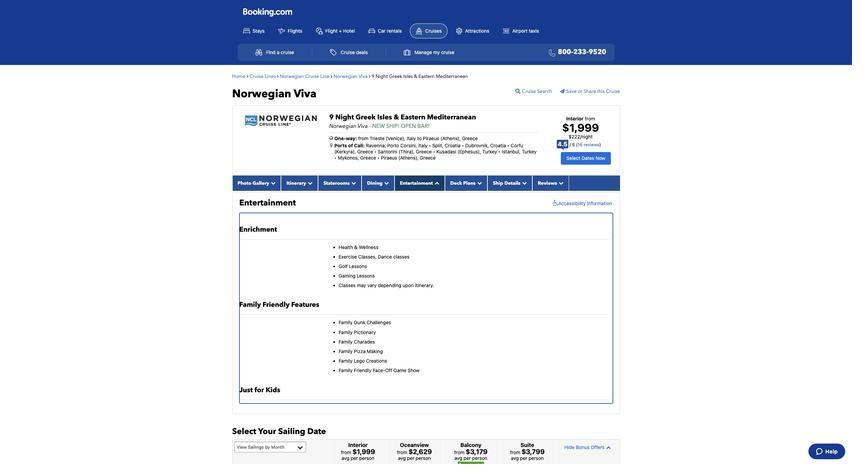 Task type: vqa. For each thing, say whether or not it's contained in the screenshot.
THE DECK
yes



Task type: locate. For each thing, give the bounding box(es) containing it.
0 horizontal spatial select
[[232, 426, 257, 437]]

/ left 5
[[570, 142, 571, 147]]

(athens), down (thira),
[[399, 155, 419, 161]]

eastern up open on the top left of page
[[401, 113, 426, 122]]

0 horizontal spatial angle right image
[[277, 74, 279, 78]]

1 vertical spatial piraeus
[[381, 155, 397, 161]]

from left the $3,799
[[511, 450, 521, 456]]

entertainment inside entertainment dropdown button
[[400, 180, 433, 186]]

creations
[[366, 358, 387, 364]]

chevron down image up cafe
[[383, 181, 389, 185]]

1 vertical spatial night
[[336, 113, 354, 122]]

chevron down image inside deck plans dropdown button
[[476, 181, 482, 185]]

split,
[[433, 142, 444, 148]]

istanbul,
[[502, 149, 521, 154]]

chevron down image left 'itinerary'
[[269, 181, 276, 185]]

cruise right this
[[607, 88, 620, 95]]

& right health
[[355, 244, 358, 250]]

1 horizontal spatial turkey
[[522, 149, 537, 154]]

greece down ravenna,
[[361, 155, 376, 161]]

0 vertical spatial &
[[414, 73, 418, 80]]

avg down interior
[[342, 456, 350, 461]]

croatia up kusadasi
[[445, 142, 461, 148]]

cruise left the deals
[[341, 49, 355, 55]]

person down the suite
[[529, 456, 544, 461]]

chevron down image for itinerary
[[306, 181, 313, 185]]

ship details button
[[488, 176, 533, 191]]

chevron down image left ship
[[476, 181, 482, 185]]

trieste
[[370, 135, 385, 141]]

your
[[258, 426, 276, 437]]

information
[[588, 200, 613, 206]]

piraeus
[[423, 135, 440, 141], [381, 155, 397, 161]]

2 vertical spatial &
[[355, 244, 358, 250]]

0 horizontal spatial $1,999
[[353, 448, 375, 456]]

0 horizontal spatial norwegian viva
[[232, 86, 317, 101]]

friendly for face-
[[354, 368, 372, 374]]

per up recommended image
[[464, 456, 471, 461]]

paper plane image
[[560, 89, 567, 94]]

4 person from the left
[[529, 456, 544, 461]]

from down oceanview
[[397, 450, 408, 456]]

angle right image
[[277, 74, 279, 78], [369, 74, 371, 78]]

greece inside corfu (kerkyra), greece
[[358, 149, 373, 154]]

night right "norwegian viva" link
[[376, 73, 388, 80]]

norwegian down the cruise lines link
[[232, 86, 291, 101]]

1 horizontal spatial angle right image
[[331, 74, 333, 78]]

1 horizontal spatial norwegian viva
[[334, 73, 368, 80]]

1 vertical spatial $1,999
[[353, 448, 375, 456]]

chevron down image for ship details
[[521, 181, 527, 185]]

sailing
[[278, 426, 306, 437]]

1 vertical spatial entertainment
[[240, 197, 296, 209]]

italy up 'corsini,'
[[407, 135, 416, 141]]

car rentals
[[378, 28, 402, 34]]

• left 'istanbul,'
[[499, 149, 501, 154]]

chevron down image left "reviews"
[[521, 181, 527, 185]]

4 chevron down image from the left
[[521, 181, 527, 185]]

1 vertical spatial chevron up image
[[605, 445, 612, 450]]

(athens),
[[441, 135, 461, 141], [399, 155, 419, 161]]

chevron down image left the staterooms
[[306, 181, 313, 185]]

4 avg from the left
[[511, 456, 519, 461]]

avg
[[342, 456, 350, 461], [398, 456, 406, 461], [455, 456, 463, 461], [511, 456, 519, 461]]

mediterranean for 9 night greek isles & eastern mediterranean norwegian viva - new ship! open bar!
[[427, 113, 476, 122]]

person for $3,799
[[529, 456, 544, 461]]

classes
[[339, 283, 356, 288]]

2 horizontal spatial chevron down image
[[558, 181, 564, 185]]

per for $1,999
[[351, 456, 358, 461]]

0 horizontal spatial friendly
[[263, 300, 290, 310]]

attractions link
[[451, 24, 495, 38]]

$1,999 for interior from $1,999 $222 / night
[[563, 121, 600, 134]]

2 person from the left
[[416, 456, 431, 461]]

per for $3,179
[[464, 456, 471, 461]]

isles
[[404, 73, 413, 80], [378, 113, 392, 122]]

1 horizontal spatial &
[[394, 113, 399, 122]]

view
[[237, 445, 247, 450]]

1 turkey from the left
[[483, 149, 498, 154]]

norwegian viva down lines
[[232, 86, 317, 101]]

0 vertical spatial piraeus
[[423, 135, 440, 141]]

find a cruise link
[[248, 46, 302, 59]]

chevron up image
[[433, 181, 440, 185], [605, 445, 612, 450]]

this
[[598, 88, 605, 95]]

2 angle right image from the left
[[369, 74, 371, 78]]

0 vertical spatial (athens),
[[441, 135, 461, 141]]

norwegian up "one-"
[[330, 122, 357, 130]]

person inside suite from $3,799 avg per person
[[529, 456, 544, 461]]

sailings
[[248, 445, 264, 450]]

exercise
[[339, 254, 357, 260]]

avg inside the interior from $1,999 avg per person
[[342, 456, 350, 461]]

person up recommended image
[[473, 456, 488, 461]]

1 vertical spatial mediterranean
[[427, 113, 476, 122]]

1 vertical spatial italy
[[419, 142, 428, 148]]

norwegian cruise line link
[[280, 73, 330, 80]]

0 vertical spatial deck
[[451, 180, 462, 186]]

0 horizontal spatial 9
[[330, 113, 334, 122]]

gaming lessons
[[339, 273, 375, 279]]

family for family pizza making
[[339, 349, 353, 354]]

angle right image
[[247, 74, 249, 78], [331, 74, 333, 78]]

friendly for features
[[263, 300, 290, 310]]

1 vertical spatial select
[[232, 426, 257, 437]]

avg inside balcony from $3,179 avg per person
[[455, 456, 463, 461]]

cruise inside 'cruise deals' link
[[341, 49, 355, 55]]

3 chevron down image from the left
[[350, 181, 357, 185]]

chevron up image right bonus
[[605, 445, 612, 450]]

/ up 4.5 / 5 ( 16 reviews )
[[581, 134, 582, 140]]

(kerkyra),
[[335, 149, 356, 154]]

select for select your sailing date
[[232, 426, 257, 437]]

turkey down dubrovnik,
[[483, 149, 498, 154]]

9 night greek isles & eastern mediterranean norwegian viva - new ship! open bar!
[[330, 113, 476, 130]]

friendly left features
[[263, 300, 290, 310]]

1 horizontal spatial friendly
[[354, 368, 372, 374]]

chevron up image inside entertainment dropdown button
[[433, 181, 440, 185]]

0 horizontal spatial isles
[[378, 113, 392, 122]]

avg inside suite from $3,799 avg per person
[[511, 456, 519, 461]]

9 up 'globe' icon
[[330, 113, 334, 122]]

1 horizontal spatial cruise
[[441, 49, 455, 55]]

0 vertical spatial -
[[369, 122, 371, 130]]

vary
[[368, 283, 377, 288]]

entertainment up 7
[[400, 180, 433, 186]]

(ephesus),
[[458, 149, 482, 154]]

norwegian viva link
[[334, 73, 369, 80]]

lessons up gaming lessons in the left bottom of the page
[[349, 263, 367, 269]]

/
[[581, 134, 582, 140], [570, 142, 571, 147]]

0 horizontal spatial turkey
[[483, 149, 498, 154]]

• down ravenna,
[[375, 149, 377, 154]]

viva down norwegian cruise line
[[294, 86, 317, 101]]

family pizza making
[[339, 349, 383, 354]]

chevron down image inside dining dropdown button
[[383, 181, 389, 185]]

a
[[277, 49, 280, 55]]

chevron down image for staterooms
[[350, 181, 357, 185]]

0 vertical spatial 9
[[372, 73, 375, 80]]

0 vertical spatial night
[[376, 73, 388, 80]]

avg for $1,999
[[342, 456, 350, 461]]

eastern down manage my cruise dropdown button
[[419, 73, 435, 80]]

night for 9 night greek isles & eastern mediterranean norwegian viva - new ship! open bar!
[[336, 113, 354, 122]]

1 horizontal spatial entertainment
[[400, 180, 433, 186]]

0 vertical spatial isles
[[404, 73, 413, 80]]

1 horizontal spatial isles
[[404, 73, 413, 80]]

1 person from the left
[[360, 456, 375, 461]]

kids
[[266, 386, 280, 395]]

(athens), inside santorini (thira), greece • kusadasi (ephesus), turkey • istanbul, turkey • mykonos, greece • piraeus (athens), greece
[[399, 155, 419, 161]]

deck inside dropdown button
[[451, 180, 462, 186]]

from right interior
[[585, 116, 596, 121]]

oceanview from $2,629 avg per person
[[397, 442, 432, 461]]

home
[[232, 73, 246, 80]]

per inside suite from $3,799 avg per person
[[520, 456, 528, 461]]

mykonos,
[[338, 155, 359, 161]]

from for oceanview from $2,629 avg per person
[[397, 450, 408, 456]]

1 horizontal spatial greek
[[389, 73, 403, 80]]

norwegian right line
[[334, 73, 358, 80]]

select down 5
[[567, 155, 581, 161]]

0 vertical spatial lessons
[[349, 263, 367, 269]]

hide
[[565, 445, 575, 450]]

1 vertical spatial (athens),
[[399, 155, 419, 161]]

reviews button
[[533, 176, 570, 191]]

greece down corfu (kerkyra), greece
[[420, 155, 436, 161]]

angle right image for norwegian cruise line
[[331, 74, 333, 78]]

chevron down image inside reviews dropdown button
[[558, 181, 564, 185]]

& for 9 night greek isles & eastern mediterranean
[[414, 73, 418, 80]]

& for 9 night greek isles & eastern mediterranean norwegian viva - new ship! open bar!
[[394, 113, 399, 122]]

friendly down 'family lego creations'
[[354, 368, 372, 374]]

from for interior from $1,999 avg per person
[[341, 450, 351, 456]]

per down oceanview
[[407, 456, 415, 461]]

1 vertical spatial norwegian viva
[[232, 86, 317, 101]]

isles up "new"
[[378, 113, 392, 122]]

- inside 9 night greek isles & eastern mediterranean norwegian viva - new ship! open bar!
[[369, 122, 371, 130]]

1 vertical spatial deck
[[396, 207, 407, 213]]

2 avg from the left
[[398, 456, 406, 461]]

norwegian viva down 'cruise deals' link
[[334, 73, 368, 80]]

game
[[394, 368, 407, 374]]

chevron up image left the deck plans
[[433, 181, 440, 185]]

avg down oceanview
[[398, 456, 406, 461]]

1 vertical spatial isles
[[378, 113, 392, 122]]

per down the suite
[[520, 456, 528, 461]]

ports of call:
[[335, 142, 365, 148]]

0 horizontal spatial cruise
[[281, 49, 294, 55]]

corsini,
[[401, 142, 417, 148]]

chevron down image inside staterooms dropdown button
[[350, 181, 357, 185]]

cruise left lines
[[250, 73, 264, 80]]

dining
[[367, 180, 383, 186]]

3 per from the left
[[464, 456, 471, 461]]

viva down the deals
[[359, 73, 368, 80]]

classes may vary depending upon itinerary.
[[339, 283, 434, 288]]

mediterranean down my
[[436, 73, 468, 80]]

1 horizontal spatial chevron down image
[[476, 181, 482, 185]]

mediterranean inside 9 night greek isles & eastern mediterranean norwegian viva - new ship! open bar!
[[427, 113, 476, 122]]

0 vertical spatial eastern
[[419, 73, 435, 80]]

0 horizontal spatial (athens),
[[399, 155, 419, 161]]

norwegian
[[280, 73, 304, 80], [334, 73, 358, 80], [232, 86, 291, 101], [330, 122, 357, 130]]

1 vertical spatial lessons
[[357, 273, 375, 279]]

2 cruise from the left
[[441, 49, 455, 55]]

pizza
[[354, 349, 366, 354]]

map marker image
[[330, 143, 333, 148]]

entertainment button
[[395, 176, 445, 191]]

/ inside interior from $1,999 $222 / night
[[581, 134, 582, 140]]

deck
[[451, 180, 462, 186], [396, 207, 407, 213]]

from inside balcony from $3,179 avg per person
[[455, 450, 465, 456]]

pictionary
[[354, 329, 376, 335]]

0 horizontal spatial piraeus
[[381, 155, 397, 161]]

0 horizontal spatial night
[[336, 113, 354, 122]]

1 angle right image from the left
[[247, 74, 249, 78]]

lessons up may
[[357, 273, 375, 279]]

piraeus up ravenna, porto corsini, italy • split, croatia • dubrovnik, croatia •
[[423, 135, 440, 141]]

per inside oceanview from $2,629 avg per person
[[407, 456, 415, 461]]

family for family gunk challenges
[[339, 320, 353, 326]]

isles down travel menu navigation
[[404, 73, 413, 80]]

night for 9 night greek isles & eastern mediterranean
[[376, 73, 388, 80]]

• up 'istanbul,'
[[508, 142, 510, 148]]

2 per from the left
[[407, 456, 415, 461]]

0 horizontal spatial entertainment
[[240, 197, 296, 209]]

chevron down image up wheelchair image
[[558, 181, 564, 185]]

per inside the interior from $1,999 avg per person
[[351, 456, 358, 461]]

piraeus down santorini
[[381, 155, 397, 161]]

chevron down image inside the photo gallery 'dropdown button'
[[269, 181, 276, 185]]

connect
[[342, 207, 361, 213]]

0 horizontal spatial -
[[369, 122, 371, 130]]

1 horizontal spatial deck
[[451, 180, 462, 186]]

angle right image for lines
[[277, 74, 279, 78]]

0 vertical spatial /
[[581, 134, 582, 140]]

1 vertical spatial friendly
[[354, 368, 372, 374]]

family
[[240, 300, 261, 310], [339, 320, 353, 326], [339, 329, 353, 335], [339, 339, 353, 345], [339, 349, 353, 354], [339, 358, 353, 364], [339, 368, 353, 374]]

avg for $3,179
[[455, 456, 463, 461]]

per inside balcony from $3,179 avg per person
[[464, 456, 471, 461]]

1 croatia from the left
[[445, 142, 461, 148]]

from inside the interior from $1,999 avg per person
[[341, 450, 351, 456]]

lessons for gaming lessons
[[357, 273, 375, 279]]

eastern
[[419, 73, 435, 80], [401, 113, 426, 122]]

1 vertical spatial eastern
[[401, 113, 426, 122]]

health & wellness
[[339, 244, 379, 250]]

face-
[[373, 368, 386, 374]]

• down santorini
[[378, 155, 380, 161]]

from down interior
[[341, 450, 351, 456]]

person inside balcony from $3,179 avg per person
[[473, 456, 488, 461]]

person down oceanview
[[416, 456, 431, 461]]

4 per from the left
[[520, 456, 528, 461]]

per
[[351, 456, 358, 461], [407, 456, 415, 461], [464, 456, 471, 461], [520, 456, 528, 461]]

2 angle right image from the left
[[331, 74, 333, 78]]

stays
[[253, 28, 265, 34]]

flights link
[[273, 24, 308, 38]]

1 horizontal spatial angle right image
[[369, 74, 371, 78]]

from inside oceanview from $2,629 avg per person
[[397, 450, 408, 456]]

1 chevron down image from the left
[[269, 181, 276, 185]]

3 chevron down image from the left
[[558, 181, 564, 185]]

bar!
[[418, 122, 430, 130]]

turkey down corfu
[[522, 149, 537, 154]]

$1,999 inside the interior from $1,999 avg per person
[[353, 448, 375, 456]]

night up "one-"
[[336, 113, 354, 122]]

1 horizontal spatial night
[[376, 73, 388, 80]]

2 chevron down image from the left
[[306, 181, 313, 185]]

0 vertical spatial select
[[567, 155, 581, 161]]

2 croatia from the left
[[491, 142, 506, 148]]

deck plans button
[[445, 176, 488, 191]]

0 horizontal spatial /
[[570, 142, 571, 147]]

viva left "new"
[[358, 122, 368, 130]]

2 chevron down image from the left
[[476, 181, 482, 185]]

croatia up 'istanbul,'
[[491, 142, 506, 148]]

ravenna,
[[366, 142, 386, 148]]

2 vertical spatial viva
[[358, 122, 368, 130]]

0 vertical spatial mediterranean
[[436, 73, 468, 80]]

mediterranean up the bar!
[[427, 113, 476, 122]]

italy down to
[[419, 142, 428, 148]]

1 horizontal spatial piraeus
[[423, 135, 440, 141]]

search image
[[516, 88, 523, 94]]

avg up recommended image
[[455, 456, 463, 461]]

from inside interior from $1,999 $222 / night
[[585, 116, 596, 121]]

car rentals link
[[363, 24, 408, 38]]

1 per from the left
[[351, 456, 358, 461]]

7
[[408, 207, 411, 213]]

challenges
[[367, 320, 391, 326]]

from down 'balcony'
[[455, 450, 465, 456]]

from inside suite from $3,799 avg per person
[[511, 450, 521, 456]]

norwegian viva
[[334, 73, 368, 80], [232, 86, 317, 101]]

1 cruise from the left
[[281, 49, 294, 55]]

1 chevron down image from the left
[[383, 181, 389, 185]]

1 vertical spatial /
[[570, 142, 571, 147]]

1 horizontal spatial /
[[581, 134, 582, 140]]

0 horizontal spatial chevron down image
[[383, 181, 389, 185]]

cruise deals
[[341, 49, 368, 55]]

from
[[585, 116, 596, 121], [358, 135, 369, 141], [341, 450, 351, 456], [397, 450, 408, 456], [455, 450, 465, 456], [511, 450, 521, 456]]

line
[[321, 73, 330, 80]]

airport taxis link
[[498, 24, 545, 38]]

9 inside 9 night greek isles & eastern mediterranean norwegian viva - new ship! open bar!
[[330, 113, 334, 122]]

family for family charades
[[339, 339, 353, 345]]

angle right image right lines
[[277, 74, 279, 78]]

(athens), up kusadasi
[[441, 135, 461, 141]]

0 vertical spatial friendly
[[263, 300, 290, 310]]

deck left plans
[[451, 180, 462, 186]]

0 horizontal spatial greek
[[356, 113, 376, 122]]

mediterranean for 9 night greek isles & eastern mediterranean
[[436, 73, 468, 80]]

(
[[577, 142, 578, 147]]

0 horizontal spatial angle right image
[[247, 74, 249, 78]]

1 vertical spatial -
[[392, 207, 394, 213]]

0 horizontal spatial croatia
[[445, 142, 461, 148]]

1 angle right image from the left
[[277, 74, 279, 78]]

photo gallery button
[[232, 176, 281, 191]]

person inside the interior from $1,999 avg per person
[[360, 456, 375, 461]]

eastern inside 9 night greek isles & eastern mediterranean norwegian viva - new ship! open bar!
[[401, 113, 426, 122]]

chevron down image inside ship details dropdown button
[[521, 181, 527, 185]]

chevron down image
[[383, 181, 389, 185], [476, 181, 482, 185], [558, 181, 564, 185]]

16 reviews link
[[578, 142, 600, 147]]

chevron down image
[[269, 181, 276, 185], [306, 181, 313, 185], [350, 181, 357, 185], [521, 181, 527, 185]]

avg left the $3,799
[[511, 456, 519, 461]]

isles inside 9 night greek isles & eastern mediterranean norwegian viva - new ship! open bar!
[[378, 113, 392, 122]]

chevron down image for deck plans
[[476, 181, 482, 185]]

1 avg from the left
[[342, 456, 350, 461]]

cafe
[[381, 207, 391, 213]]

1 horizontal spatial 9
[[372, 73, 375, 80]]

angle right image right 'home' link
[[247, 74, 249, 78]]

entertainment down gallery
[[240, 197, 296, 209]]

1 horizontal spatial $1,999
[[563, 121, 600, 134]]

greek inside 9 night greek isles & eastern mediterranean norwegian viva - new ship! open bar!
[[356, 113, 376, 122]]

0 vertical spatial entertainment
[[400, 180, 433, 186]]

wheelchair image
[[551, 200, 559, 207]]

family gunk challenges
[[339, 320, 391, 326]]

0 horizontal spatial deck
[[396, 207, 407, 213]]

chevron up image inside hide bonus offers link
[[605, 445, 612, 450]]

$1,999
[[563, 121, 600, 134], [353, 448, 375, 456]]

avg inside oceanview from $2,629 avg per person
[[398, 456, 406, 461]]

per down interior
[[351, 456, 358, 461]]

0 horizontal spatial chevron up image
[[433, 181, 440, 185]]

1 horizontal spatial chevron up image
[[605, 445, 612, 450]]

balcony
[[461, 442, 482, 448]]

flight
[[326, 28, 338, 34]]

from for balcony from $3,179 avg per person
[[455, 450, 465, 456]]

family for family lego creations
[[339, 358, 353, 364]]

0 vertical spatial $1,999
[[563, 121, 600, 134]]

1 vertical spatial &
[[394, 113, 399, 122]]

person inside oceanview from $2,629 avg per person
[[416, 456, 431, 461]]

& down manage on the top of the page
[[414, 73, 418, 80]]

& up ship!
[[394, 113, 399, 122]]

0 horizontal spatial &
[[355, 244, 358, 250]]

deck left 7
[[396, 207, 407, 213]]

date
[[308, 426, 326, 437]]

cruise right a
[[281, 49, 294, 55]]

cruise left search
[[523, 88, 536, 95]]

recommended image
[[458, 462, 484, 464]]

greece down the "call:"
[[358, 149, 373, 154]]

night
[[582, 134, 593, 140]]

3 person from the left
[[473, 456, 488, 461]]

norwegian inside 9 night greek isles & eastern mediterranean norwegian viva - new ship! open bar!
[[330, 122, 357, 130]]

- left "new"
[[369, 122, 371, 130]]

1 vertical spatial 9
[[330, 113, 334, 122]]

cruise inside dropdown button
[[441, 49, 455, 55]]

& inside 9 night greek isles & eastern mediterranean norwegian viva - new ship! open bar!
[[394, 113, 399, 122]]

interior
[[567, 116, 584, 121]]

way:
[[346, 135, 357, 141]]

angle right image down 'cruise deals' link
[[369, 74, 371, 78]]

1 horizontal spatial select
[[567, 155, 581, 161]]

cruise right my
[[441, 49, 455, 55]]

3 avg from the left
[[455, 456, 463, 461]]

features
[[292, 300, 319, 310]]

night inside 9 night greek isles & eastern mediterranean norwegian viva - new ship! open bar!
[[336, 113, 354, 122]]

chevron down image inside 'itinerary' 'dropdown button'
[[306, 181, 313, 185]]

0 vertical spatial greek
[[389, 73, 403, 80]]

ship
[[493, 180, 504, 186]]

chevron down image left dining at the top of page
[[350, 181, 357, 185]]

2 horizontal spatial &
[[414, 73, 418, 80]]

0 vertical spatial chevron up image
[[433, 181, 440, 185]]

1 horizontal spatial italy
[[419, 142, 428, 148]]

angle right image for viva
[[369, 74, 371, 78]]

chevron up image for entertainment
[[433, 181, 440, 185]]

1 vertical spatial greek
[[356, 113, 376, 122]]

cruise for cruise lines
[[250, 73, 264, 80]]

1 horizontal spatial croatia
[[491, 142, 506, 148]]

select up the view
[[232, 426, 257, 437]]

from for suite from $3,799 avg per person
[[511, 450, 521, 456]]

9 right "norwegian viva" link
[[372, 73, 375, 80]]

angle right image right line
[[331, 74, 333, 78]]

0 vertical spatial italy
[[407, 135, 416, 141]]

cruise for cruise deals
[[341, 49, 355, 55]]

- right cafe
[[392, 207, 394, 213]]

airport taxis
[[513, 28, 540, 34]]

accessibility information link
[[551, 200, 613, 207]]

person down interior
[[360, 456, 375, 461]]



Task type: describe. For each thing, give the bounding box(es) containing it.
one-way: from trieste (venice), italy to piraeus (athens), greece
[[335, 135, 478, 141]]

select for select          dates now
[[567, 155, 581, 161]]

eastern for 9 night greek isles & eastern mediterranean
[[419, 73, 435, 80]]

of
[[348, 142, 353, 148]]

suite
[[521, 442, 535, 448]]

person for $1,999
[[360, 456, 375, 461]]

cruise deals link
[[323, 46, 376, 59]]

stays link
[[238, 24, 270, 38]]

greece down to
[[416, 149, 432, 154]]

greece up dubrovnik,
[[462, 135, 478, 141]]

oceanview
[[400, 442, 429, 448]]

making
[[367, 349, 383, 354]]

itinerary.
[[415, 283, 434, 288]]

attractions
[[466, 28, 490, 34]]

(venice),
[[386, 135, 406, 141]]

share
[[584, 88, 597, 95]]

800-233-9520
[[558, 47, 607, 57]]

internet
[[362, 207, 379, 213]]

cruises
[[426, 28, 442, 34]]

$222
[[569, 134, 581, 140]]

0 vertical spatial viva
[[359, 73, 368, 80]]

taxis
[[529, 28, 540, 34]]

cruise lines link
[[250, 73, 276, 80]]

family friendly face-off game show
[[339, 368, 420, 374]]

bonus
[[576, 445, 590, 450]]

eastern for 9 night greek isles & eastern mediterranean norwegian viva - new ship! open bar!
[[401, 113, 426, 122]]

save or share this cruise link
[[560, 88, 620, 95]]

flight + hotel link
[[311, 24, 361, 38]]

rentals
[[387, 28, 402, 34]]

flight + hotel
[[326, 28, 355, 34]]

16
[[578, 142, 583, 147]]

just for kids
[[240, 386, 280, 395]]

/ inside 4.5 / 5 ( 16 reviews )
[[570, 142, 571, 147]]

accessibility information
[[559, 200, 613, 206]]

isles for 9 night greek isles & eastern mediterranean
[[404, 73, 413, 80]]

from up the "call:"
[[358, 135, 369, 141]]

0 vertical spatial norwegian viva
[[334, 73, 368, 80]]

1 horizontal spatial -
[[392, 207, 394, 213]]

charades
[[354, 339, 375, 345]]

car
[[378, 28, 386, 34]]

cruise left line
[[305, 73, 319, 80]]

lessons for golf lessons
[[349, 263, 367, 269]]

depending
[[378, 283, 402, 288]]

save or share this cruise
[[567, 88, 620, 95]]

greek for 9 night greek isles & eastern mediterranean
[[389, 73, 403, 80]]

family for family friendly features
[[240, 300, 261, 310]]

month
[[271, 445, 285, 450]]

deck plans
[[451, 180, 476, 186]]

golf lessons
[[339, 263, 367, 269]]

avg for $2,629
[[398, 456, 406, 461]]

$1,999 for interior from $1,999 avg per person
[[353, 448, 375, 456]]

porto
[[388, 142, 400, 148]]

per for $3,799
[[520, 456, 528, 461]]

• down ravenna, porto corsini, italy • split, croatia • dubrovnik, croatia •
[[433, 149, 436, 154]]

hide bonus offers link
[[558, 441, 618, 453]]

globe image
[[330, 136, 334, 140]]

9 night greek isles & eastern mediterranean
[[372, 73, 468, 80]]

booking.com home image
[[243, 8, 292, 17]]

person for $3,179
[[473, 456, 488, 461]]

per for $2,629
[[407, 456, 415, 461]]

family lego creations
[[339, 358, 387, 364]]

to
[[418, 135, 422, 141]]

interior
[[349, 442, 368, 448]]

chevron down image for reviews
[[558, 181, 564, 185]]

norwegian cruise line image
[[245, 115, 318, 127]]

233-
[[574, 47, 589, 57]]

4.5
[[558, 141, 568, 148]]

itinerary
[[287, 180, 306, 186]]

avg for $3,799
[[511, 456, 519, 461]]

+
[[339, 28, 342, 34]]

• left split,
[[429, 142, 431, 148]]

isles for 9 night greek isles & eastern mediterranean norwegian viva - new ship! open bar!
[[378, 113, 392, 122]]

view sailings by month link
[[234, 442, 306, 453]]

norwegian viva main content
[[229, 68, 624, 464]]

cruises link
[[410, 23, 448, 38]]

family friendly features
[[240, 300, 319, 310]]

cruise for cruise search
[[523, 88, 536, 95]]

find a cruise
[[266, 49, 294, 55]]

just
[[240, 386, 253, 395]]

ports
[[335, 142, 347, 148]]

view sailings by month
[[237, 445, 285, 450]]

accessibility
[[559, 200, 586, 206]]

9 for 9 night greek isles & eastern mediterranean
[[372, 73, 375, 80]]

balcony from $3,179 avg per person
[[455, 442, 488, 461]]

flights
[[288, 28, 303, 34]]

santorini (thira), greece • kusadasi (ephesus), turkey • istanbul, turkey • mykonos, greece • piraeus (athens), greece
[[335, 149, 537, 161]]

upon
[[403, 283, 414, 288]]

cruise for find a cruise
[[281, 49, 294, 55]]

greek for 9 night greek isles & eastern mediterranean norwegian viva - new ship! open bar!
[[356, 113, 376, 122]]

1 horizontal spatial (athens),
[[441, 135, 461, 141]]

family for family pictionary
[[339, 329, 353, 335]]

cruise for manage my cruise
[[441, 49, 455, 55]]

• up the (ephesus), at top
[[462, 142, 464, 148]]

hide bonus offers
[[565, 445, 605, 450]]

chevron down image for dining
[[383, 181, 389, 185]]

offers
[[591, 445, 605, 450]]

chevron down image for photo gallery
[[269, 181, 276, 185]]

• down (kerkyra),
[[335, 155, 337, 161]]

classes,
[[359, 254, 377, 260]]

gunk
[[354, 320, 366, 326]]

family pictionary
[[339, 329, 376, 335]]

exercise classes, dance classes
[[339, 254, 410, 260]]

0 horizontal spatial italy
[[407, 135, 416, 141]]

find
[[266, 49, 276, 55]]

$3,179
[[466, 448, 488, 456]]

angle right image for home
[[247, 74, 249, 78]]

reviews
[[584, 142, 600, 147]]

family for family friendly face-off game show
[[339, 368, 353, 374]]

dubrovnik,
[[466, 142, 489, 148]]

i-connect internet cafe - deck 7
[[339, 207, 411, 213]]

4.5 / 5 ( 16 reviews )
[[558, 141, 602, 148]]

piraeus inside santorini (thira), greece • kusadasi (ephesus), turkey • istanbul, turkey • mykonos, greece • piraeus (athens), greece
[[381, 155, 397, 161]]

family charades
[[339, 339, 375, 345]]

)
[[600, 142, 602, 147]]

corfu (kerkyra), greece
[[335, 142, 524, 154]]

from for interior from $1,999 $222 / night
[[585, 116, 596, 121]]

photo
[[238, 180, 252, 186]]

chevron up image for hide bonus offers
[[605, 445, 612, 450]]

interior from $1,999 avg per person
[[341, 442, 375, 461]]

lego
[[354, 358, 365, 364]]

travel menu navigation
[[238, 43, 615, 61]]

person for $2,629
[[416, 456, 431, 461]]

$2,629
[[409, 448, 432, 456]]

search
[[538, 88, 552, 95]]

norwegian right lines
[[280, 73, 304, 80]]

ravenna, porto corsini, italy • split, croatia • dubrovnik, croatia •
[[366, 142, 510, 148]]

off
[[386, 368, 393, 374]]

deals
[[356, 49, 368, 55]]

viva inside 9 night greek isles & eastern mediterranean norwegian viva - new ship! open bar!
[[358, 122, 368, 130]]

2 turkey from the left
[[522, 149, 537, 154]]

interior from $1,999 $222 / night
[[563, 116, 600, 140]]

or
[[578, 88, 583, 95]]

1 vertical spatial viva
[[294, 86, 317, 101]]

9 for 9 night greek isles & eastern mediterranean norwegian viva - new ship! open bar!
[[330, 113, 334, 122]]



